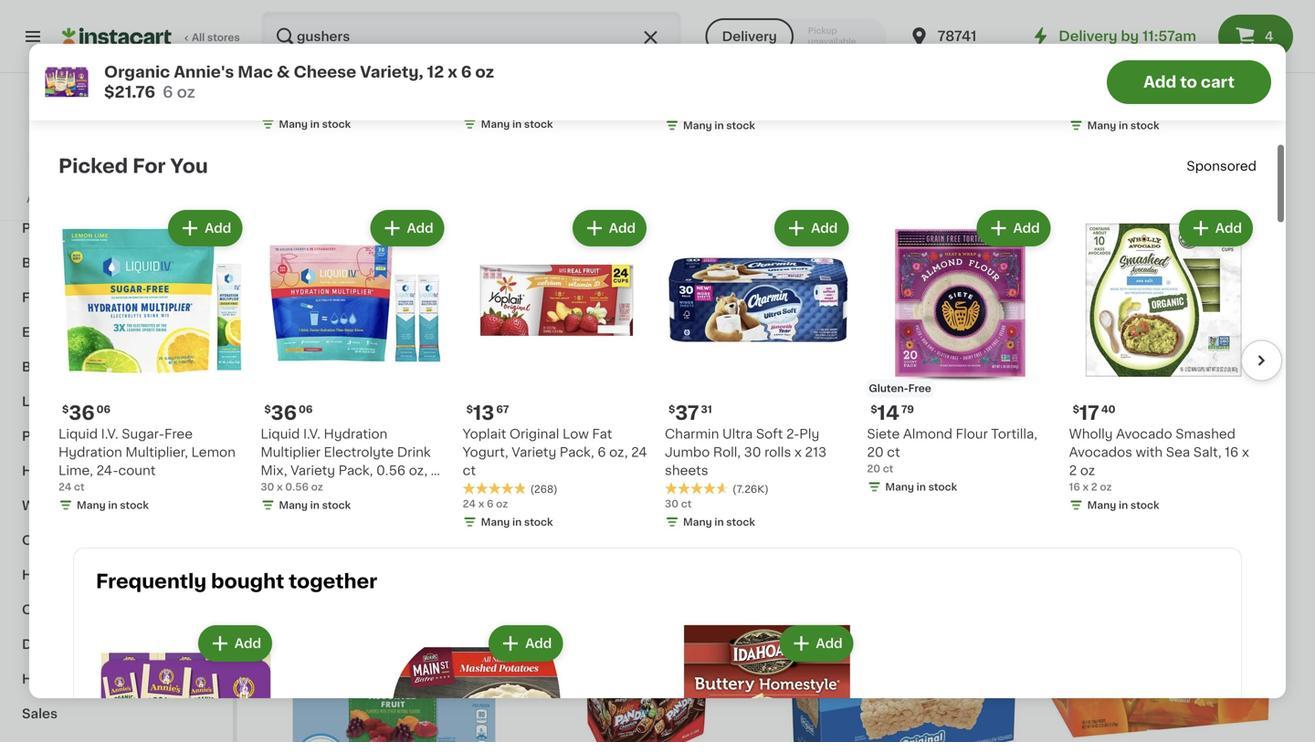 Task type: vqa. For each thing, say whether or not it's contained in the screenshot.


Task type: locate. For each thing, give the bounding box(es) containing it.
cleaning & laundry
[[22, 604, 152, 617]]

$ 36 06 up paper goods
[[62, 404, 111, 423]]

variety inside gluten-free fruit gushers fruit flavored snacks, variety pack, 42 x 0.8 oz 42 x 0.8 oz
[[274, 443, 319, 455]]

cracker,
[[522, 66, 574, 79]]

x down italian
[[1078, 102, 1084, 112]]

None search field
[[261, 11, 682, 62]]

0 horizontal spatial mills
[[314, 48, 344, 61]]

6 down fat
[[598, 446, 606, 459]]

2 $ 36 06 from the left
[[264, 404, 313, 423]]

1 vertical spatial low
[[563, 428, 589, 441]]

count
[[1235, 402, 1273, 415], [118, 465, 156, 477]]

1 horizontal spatial flavored
[[651, 424, 706, 437]]

pack, inside yoplait original low fat yogurt, variety pack, 6 oz, 24 ct
[[560, 446, 594, 459]]

0 vertical spatial goods
[[64, 430, 108, 443]]

mills for honey
[[314, 48, 344, 61]]

1 $ 36 06 from the left
[[62, 404, 111, 423]]

1 horizontal spatial 24
[[463, 499, 476, 509]]

spo up cart
[[1224, 6, 1244, 16]]

add costco membership to save
[[27, 194, 195, 204]]

.75
[[784, 443, 802, 455]]

delivery inside "link"
[[1059, 30, 1118, 43]]

mills inside general mills honey nut cheerios, 2 x 27.5 oz
[[314, 48, 344, 61]]

variety inside yoplait original low fat yogurt, variety pack, 6 oz, 24 ct
[[512, 446, 557, 459]]

snacks, down 13
[[454, 424, 504, 437]]

liquid up multiplier
[[261, 428, 300, 441]]

snacks, inside product group
[[1124, 402, 1174, 415]]

low down the off
[[1138, 66, 1165, 79]]

i.v. inside liquid i.v. hydration multiplier electrolyte drink mix, variety pack, 0.56 oz, 30 ct
[[303, 428, 321, 441]]

3 $ from the left
[[264, 405, 271, 415]]

1 horizontal spatial count
[[1235, 402, 1273, 415]]

snacks, up roll,
[[709, 424, 758, 437]]

1 horizontal spatial snacks,
[[709, 424, 758, 437]]

x down rao's
[[67, 84, 73, 94]]

gluten- inside gluten-free fruit gushers fruit flavored snacks, variety pack, 42 x 0.8 oz 42 x 0.8 oz
[[276, 407, 315, 417]]

0 horizontal spatial delivery
[[722, 30, 777, 43]]

1 vertical spatial 28
[[76, 84, 89, 94]]

1 vertical spatial mills
[[837, 424, 867, 437]]

gluten-free fruit gushers fruit flavored snacks, variety pack, 42 x 0.8 oz 42 x 0.8 oz
[[274, 407, 504, 470]]

0.56 down drink
[[376, 465, 406, 477]]

ct down lime,
[[74, 482, 85, 492]]

1 horizontal spatial liquid
[[261, 428, 300, 441]]

in
[[108, 102, 117, 112], [310, 119, 320, 129], [512, 119, 522, 129], [715, 121, 724, 131], [1119, 121, 1128, 131], [1088, 441, 1098, 451], [324, 479, 333, 489], [579, 479, 588, 489], [833, 479, 843, 489], [917, 482, 926, 492], [108, 501, 117, 511], [310, 501, 320, 511], [1119, 501, 1128, 511], [715, 518, 724, 528], [512, 518, 522, 528]]

yogurt,
[[463, 446, 509, 459]]

1 vertical spatial free
[[315, 407, 338, 417]]

roll,
[[713, 446, 741, 459]]

& for personal
[[69, 465, 80, 478]]

cheese
[[294, 64, 356, 80]]

0 vertical spatial gluten-
[[869, 384, 909, 394]]

1 horizontal spatial gushers
[[561, 424, 615, 437]]

0 vertical spatial hydration
[[324, 428, 388, 441]]

0 horizontal spatial 06
[[97, 405, 111, 415]]

free inside liquid i.v. sugar-free hydration multiplier, lemon lime, 24-count 24 ct
[[164, 428, 193, 441]]

2 horizontal spatial free
[[909, 384, 932, 394]]

stock down health & personal care link
[[120, 501, 149, 511]]

6 down yogurt,
[[487, 499, 494, 509]]

hydration up electrolyte
[[324, 428, 388, 441]]

2 $ from the left
[[669, 405, 675, 415]]

2-
[[786, 428, 800, 441]]

1 horizontal spatial to
[[1180, 74, 1198, 90]]

0 vertical spatial general
[[261, 48, 311, 61]]

many in stock
[[77, 102, 149, 112], [279, 119, 351, 129], [481, 119, 553, 129], [683, 121, 755, 131], [1088, 121, 1160, 131], [1057, 441, 1129, 451], [292, 479, 364, 489], [547, 479, 619, 489], [802, 479, 874, 489], [885, 482, 957, 492], [77, 501, 149, 511], [279, 501, 351, 511], [1088, 501, 1160, 511], [683, 518, 755, 528], [481, 518, 553, 528]]

x inside charmin ultra soft 2-ply jumbo roll, 30 rolls x 213 sheets
[[795, 446, 802, 459]]

general inside general mills honey nut cheerios, 2 x 27.5 oz
[[261, 48, 311, 61]]

ct down siete
[[887, 446, 900, 459]]

2 horizontal spatial 42
[[615, 443, 631, 455]]

0 vertical spatial mills
[[314, 48, 344, 61]]

x down the avocados
[[1083, 482, 1089, 492]]

service type group
[[706, 18, 887, 55]]

x left 213
[[795, 446, 802, 459]]

i.v. inside liquid i.v. sugar-free hydration multiplier, lemon lime, 24-count 24 ct
[[101, 428, 118, 441]]

marinara
[[97, 48, 152, 61]]

0 horizontal spatial $ 36 06
[[62, 404, 111, 423]]

satisfaction
[[77, 176, 138, 186]]

& right "mac"
[[277, 64, 290, 80]]

gushers up electrolyte
[[306, 424, 360, 437]]

1 horizontal spatial low
[[1138, 66, 1165, 79]]

1 vertical spatial oz,
[[609, 446, 628, 459]]

36 for liquid i.v. sugar-free hydration multiplier, lemon lime, 24-count
[[69, 404, 95, 423]]

2 horizontal spatial 0.8
[[645, 443, 666, 455]]

general inside 'general mills fruit by the foot, 48 x .75 oz'
[[784, 424, 834, 437]]

gluten-free
[[869, 384, 932, 394]]

$ 14 79
[[871, 404, 914, 423]]

1 vertical spatial 20
[[867, 464, 881, 474]]

liquid i.v. sugar-free hydration multiplier, lemon lime, 24-count 24 ct
[[58, 428, 236, 492]]

78741
[[938, 30, 977, 43]]

fruit right fat
[[618, 424, 647, 437]]

1 gushers from the left
[[306, 424, 360, 437]]

count down multiplier,
[[118, 465, 156, 477]]

27.5
[[347, 66, 373, 79]]

40
[[1101, 405, 1116, 415]]

frequently bought together
[[96, 572, 377, 592]]

free up the 79
[[909, 384, 932, 394]]

2 vertical spatial free
[[164, 428, 193, 441]]

low left fat
[[563, 428, 589, 441]]

16 down the avocados
[[1069, 482, 1080, 492]]

mills
[[314, 48, 344, 61], [837, 424, 867, 437]]

1 horizontal spatial gluten-
[[869, 384, 909, 394]]

1 06 from the left
[[97, 405, 111, 415]]

0.8 up sheets
[[645, 443, 666, 455]]

06 up multiplier
[[299, 405, 313, 415]]

nsored up '4'
[[1244, 6, 1279, 16]]

stock down electrolyte
[[335, 479, 364, 489]]

electrolyte
[[324, 446, 394, 459]]

2 36 from the left
[[271, 404, 297, 423]]

1 vertical spatial goods
[[63, 534, 107, 547]]

0 vertical spatial low
[[1138, 66, 1165, 79]]

1 vertical spatial general
[[784, 424, 834, 437]]

0.56 inside liquid i.v. hydration multiplier electrolyte drink mix, variety pack, 0.56 oz, 30 ct
[[376, 465, 406, 477]]

gushers inside fruit gushers fruit flavored snacks, variety pack, 42 x 0.8 oz
[[561, 424, 615, 437]]

gluten- up 14
[[869, 384, 909, 394]]

picked
[[58, 157, 128, 176]]

1 horizontal spatial 28
[[224, 48, 240, 61]]

1 vertical spatial gluten-
[[276, 407, 315, 417]]

spo for spo
[[1224, 6, 1244, 16]]

$21.14 element
[[784, 376, 1024, 400]]

1 liquid from the left
[[58, 428, 98, 441]]

6 inside yoplait original low fat yogurt, variety pack, 6 oz, 24 ct
[[598, 446, 606, 459]]

x inside fruit gushers fruit flavored snacks, variety pack, 42 x 0.8 oz
[[634, 443, 642, 455]]

12
[[427, 64, 444, 80]]

$ up paper goods
[[62, 405, 69, 415]]

free inside gluten-free fruit gushers fruit flavored snacks, variety pack, 42 x 0.8 oz 42 x 0.8 oz
[[315, 407, 338, 417]]

beer
[[22, 361, 53, 374]]

liquid up lime,
[[58, 428, 98, 441]]

costco
[[50, 194, 88, 204]]

sponsored badge image
[[274, 496, 329, 507]]

2 vertical spatial goods
[[65, 673, 109, 686]]

fruit up multiplier
[[274, 424, 303, 437]]

goods inside "link"
[[65, 673, 109, 686]]

gushers
[[306, 424, 360, 437], [561, 424, 615, 437]]

pack, inside fruit gushers fruit flavored snacks, variety pack, 42 x 0.8 oz
[[577, 443, 611, 455]]

snacks & candy
[[22, 187, 130, 200]]

$ 36 06 up multiplier
[[264, 404, 313, 423]]

2 06 from the left
[[299, 405, 313, 415]]

$ inside $ 17 40
[[1073, 405, 1080, 415]]

snacks,
[[1124, 402, 1174, 415], [454, 424, 504, 437], [709, 424, 758, 437]]

multiplier,
[[125, 446, 188, 459]]

general
[[261, 48, 311, 61], [784, 424, 834, 437]]

$ inside '$ 13 67'
[[466, 405, 473, 415]]

0 horizontal spatial 36
[[69, 404, 95, 423]]

liquid for liquid i.v. hydration multiplier electrolyte drink mix, variety pack, 0.56 oz, 30 ct
[[261, 428, 300, 441]]

oz, down fat
[[609, 446, 628, 459]]

ct down yogurt,
[[463, 465, 476, 477]]

$ 36 06
[[62, 404, 111, 423], [264, 404, 313, 423]]

gluten- for gluten-free
[[869, 384, 909, 394]]

0 horizontal spatial flavored
[[396, 424, 451, 437]]

$ 36 06 for liquid i.v. hydration multiplier electrolyte drink mix, variety pack, 0.56 oz, 30 ct
[[264, 404, 313, 423]]

$ inside $ 14 79
[[871, 405, 878, 415]]

& for laundry
[[84, 604, 95, 617]]

fruit down 14
[[870, 424, 899, 437]]

to
[[1180, 74, 1198, 90], [158, 194, 169, 204]]

1 horizontal spatial free
[[315, 407, 338, 417]]

1 horizontal spatial 42
[[360, 443, 376, 455]]

1 20 from the top
[[867, 446, 884, 459]]

28 down stores
[[224, 48, 240, 61]]

$ up multiplier
[[264, 405, 271, 415]]

stock down delivery button
[[726, 121, 755, 131]]

$ for charmin ultra soft 2-ply jumbo roll, 30 rolls x 213 sheets
[[669, 405, 675, 415]]

picked for you
[[58, 157, 208, 176]]

16 right salt,
[[1225, 446, 1239, 459]]

general up cheerios,
[[261, 48, 311, 61]]

sauce,
[[156, 48, 199, 61]]

6 $ from the left
[[1073, 405, 1080, 415]]

$ up charmin
[[669, 405, 675, 415]]

& right deli
[[51, 639, 62, 651]]

0 horizontal spatial gluten-
[[276, 407, 315, 417]]

& inside organic annie's mac & cheese variety, 12 x 6 oz $21.76 6 oz
[[277, 64, 290, 80]]

other goods link
[[11, 523, 222, 558]]

cleaning
[[22, 604, 81, 617]]

bakery link
[[11, 107, 222, 142]]

& for dairy
[[51, 639, 62, 651]]

liquid inside liquid i.v. sugar-free hydration multiplier, lemon lime, 24-count 24 ct
[[58, 428, 98, 441]]

0 horizontal spatial liquid
[[58, 428, 98, 441]]

0 horizontal spatial general
[[261, 48, 311, 61]]

general mills fruit by the foot, 48 x .75 oz
[[784, 424, 1014, 455]]

28 down rao's
[[76, 84, 89, 94]]

1 horizontal spatial hydration
[[324, 428, 388, 441]]

the
[[923, 424, 947, 437]]

oz, right the .8
[[1193, 402, 1211, 415]]

2 flavored from the left
[[651, 424, 706, 437]]

x right 12
[[448, 64, 457, 80]]

0 horizontal spatial spo
[[1187, 160, 1212, 173]]

i.v.
[[101, 428, 118, 441], [303, 428, 321, 441]]

0 vertical spatial 20
[[867, 446, 884, 459]]

pack, inside liquid i.v. hydration multiplier electrolyte drink mix, variety pack, 0.56 oz, 30 ct
[[339, 465, 373, 477]]

x inside pepperidge farm goldfish cheddar cracker, 45 x 1 oz
[[598, 66, 605, 79]]

liquid inside liquid i.v. hydration multiplier electrolyte drink mix, variety pack, 0.56 oz, 30 ct
[[261, 428, 300, 441]]

snacks, inside fruit gushers fruit flavored snacks, variety pack, 42 x 0.8 oz
[[709, 424, 758, 437]]

oz, down drink
[[409, 465, 428, 477]]

stock down cracker,
[[524, 119, 553, 129]]

variety inside fruit gushers fruit flavored snacks, variety pack, 42 x 0.8 oz
[[529, 443, 574, 455]]

2 gushers from the left
[[561, 424, 615, 437]]

variety inside liquid i.v. hydration multiplier electrolyte drink mix, variety pack, 0.56 oz, 30 ct
[[291, 465, 335, 477]]

variety,
[[360, 64, 424, 80]]

spo nsored
[[1187, 160, 1257, 173]]

pepperidge
[[463, 48, 538, 61]]

$ 13 67
[[466, 404, 509, 423]]

hard beverages link
[[11, 558, 222, 593]]

0 horizontal spatial snacks,
[[454, 424, 504, 437]]

i.v. up multiplier
[[303, 428, 321, 441]]

jumbo
[[665, 446, 710, 459]]

& down beverages
[[84, 604, 95, 617]]

1 horizontal spatial 36
[[271, 404, 297, 423]]

0 vertical spatial oz,
[[1193, 402, 1211, 415]]

many in stock button
[[665, 0, 853, 137]]

oz,
[[1193, 402, 1211, 415], [609, 446, 628, 459], [409, 465, 428, 477]]

stock down $21.76
[[120, 102, 149, 112]]

flavored down '37'
[[651, 424, 706, 437]]

count right 90
[[1235, 402, 1273, 415]]

liquid
[[58, 428, 98, 441], [261, 428, 300, 441]]

sales
[[22, 708, 58, 721]]

gushers right original
[[561, 424, 615, 437]]

1 horizontal spatial 06
[[299, 405, 313, 415]]

1,
[[1098, 50, 1105, 60]]

spo down salame,
[[1187, 160, 1212, 173]]

to inside button
[[1180, 74, 1198, 90]]

0 horizontal spatial oz,
[[409, 465, 428, 477]]

67
[[496, 405, 509, 415]]

0 vertical spatial 24
[[631, 446, 647, 459]]

stock down (7.26k)
[[726, 518, 755, 528]]

spo
[[1224, 6, 1244, 16], [1187, 160, 1212, 173]]

free for gluten-free
[[909, 384, 932, 394]]

x right 48
[[1007, 424, 1014, 437]]

2 liquid from the left
[[261, 428, 300, 441]]

0 horizontal spatial 0.56
[[285, 482, 309, 492]]

42 left drink
[[360, 443, 376, 455]]

0 horizontal spatial count
[[118, 465, 156, 477]]

1 horizontal spatial spo
[[1224, 6, 1244, 16]]

& right health
[[69, 465, 80, 478]]

1 horizontal spatial 0.56
[[376, 465, 406, 477]]

1 36 from the left
[[69, 404, 95, 423]]

0 horizontal spatial i.v.
[[101, 428, 118, 441]]

home goods
[[22, 673, 109, 686]]

42 down multiplier
[[274, 460, 287, 470]]

goods up beverages
[[63, 534, 107, 547]]

30 x 0.56 oz
[[261, 482, 323, 492]]

& right beer
[[56, 361, 67, 374]]

1 i.v. from the left
[[101, 428, 118, 441]]

paper goods
[[22, 430, 108, 443]]

seafood
[[73, 153, 128, 165]]

mills for fruit
[[837, 424, 867, 437]]

0 vertical spatial free
[[909, 384, 932, 394]]

& down 100%
[[73, 187, 83, 200]]

$ up wholly at the bottom of page
[[1073, 405, 1080, 415]]

90
[[1214, 402, 1232, 415]]

general for general mills honey nut cheerios, 2 x 27.5 oz
[[261, 48, 311, 61]]

stock
[[120, 102, 149, 112], [322, 119, 351, 129], [524, 119, 553, 129], [726, 121, 755, 131], [1131, 121, 1160, 131], [1100, 441, 1129, 451], [335, 479, 364, 489], [590, 479, 619, 489], [845, 479, 874, 489], [929, 482, 957, 492], [120, 501, 149, 511], [322, 501, 351, 511], [1131, 501, 1160, 511], [726, 518, 755, 528], [524, 518, 553, 528]]

24 left jumbo
[[631, 446, 647, 459]]

5 $ from the left
[[871, 405, 878, 415]]

1 horizontal spatial delivery
[[1059, 30, 1118, 43]]

$ for liquid i.v. hydration multiplier electrolyte drink mix, variety pack, 0.56 oz, 30 ct
[[264, 405, 271, 415]]

together
[[289, 572, 377, 592]]

24 down lime,
[[58, 482, 72, 492]]

(1.06k)
[[1106, 422, 1142, 433]]

many inside 'button'
[[683, 121, 712, 131]]

1 horizontal spatial $ 36 06
[[264, 404, 313, 423]]

06 for liquid i.v. sugar-free hydration multiplier, lemon lime, 24-count
[[97, 405, 111, 415]]

free
[[909, 384, 932, 394], [315, 407, 338, 417], [164, 428, 193, 441]]

lime,
[[58, 465, 93, 477]]

0 horizontal spatial hydration
[[58, 446, 122, 459]]

low
[[1138, 66, 1165, 79], [563, 428, 589, 441]]

ct down mix, on the left bottom
[[261, 483, 274, 496]]

1 vertical spatial hydration
[[58, 446, 122, 459]]

0 vertical spatial count
[[1235, 402, 1273, 415]]

hydration up the health & personal care
[[58, 446, 122, 459]]

1 $ from the left
[[62, 405, 69, 415]]

deli
[[22, 639, 48, 651]]

snacks
[[22, 187, 70, 200]]

nsored down cart
[[1212, 160, 1257, 173]]

0 vertical spatial spo
[[1224, 6, 1244, 16]]

1 horizontal spatial oz,
[[609, 446, 628, 459]]

0 horizontal spatial 24
[[58, 482, 72, 492]]

policy
[[128, 158, 160, 168]]

product group
[[274, 128, 514, 511], [529, 128, 769, 495], [784, 128, 1024, 495], [1039, 128, 1279, 457], [58, 207, 246, 517], [261, 207, 448, 517], [463, 207, 650, 534], [665, 207, 853, 534], [867, 207, 1055, 498], [1069, 207, 1257, 517], [274, 540, 514, 743], [529, 540, 769, 743], [784, 540, 1024, 743], [1039, 540, 1279, 743], [96, 622, 276, 743], [387, 622, 567, 743], [677, 622, 857, 743]]

2 horizontal spatial 24
[[631, 446, 647, 459]]

to down the guarantee
[[158, 194, 169, 204]]

health & personal care link
[[11, 454, 222, 489]]

31
[[701, 405, 712, 415]]

42 left jumbo
[[615, 443, 631, 455]]

1 vertical spatial count
[[118, 465, 156, 477]]

hard beverages
[[22, 569, 127, 582]]

meat
[[22, 153, 56, 165]]

gluten-
[[869, 384, 909, 394], [276, 407, 315, 417]]

1 horizontal spatial general
[[784, 424, 834, 437]]

& up 100%
[[59, 153, 70, 165]]

cart
[[1201, 74, 1235, 90]]

0.8 down multiplier
[[298, 460, 315, 470]]

mills inside 'general mills fruit by the foot, 48 x .75 oz'
[[837, 424, 867, 437]]

gluten- up multiplier
[[276, 407, 315, 417]]

36
[[69, 404, 95, 423], [271, 404, 297, 423]]

meat & seafood link
[[11, 142, 222, 176]]

1 vertical spatial 24
[[58, 482, 72, 492]]

2 i.v. from the left
[[303, 428, 321, 441]]

costco logo image
[[99, 95, 134, 130]]

x inside organic annie's mac & cheese variety, 12 x 6 oz $21.76 6 oz
[[448, 64, 457, 80]]

x left the 27.5
[[336, 66, 343, 79]]

1 vertical spatial spo
[[1187, 160, 1212, 173]]

gluten- for gluten-free fruit gushers fruit flavored snacks, variety pack, 42 x 0.8 oz 42 x 0.8 oz
[[276, 407, 315, 417]]

24 down yogurt,
[[463, 499, 476, 509]]

0 horizontal spatial low
[[563, 428, 589, 441]]

deli & dairy
[[22, 639, 100, 651]]

0 horizontal spatial to
[[158, 194, 169, 204]]

$ inside $ 37 31
[[669, 405, 675, 415]]

0.8 inside fruit gushers fruit flavored snacks, variety pack, 42 x 0.8 oz
[[645, 443, 666, 455]]

goods up lime,
[[64, 430, 108, 443]]

free up multiplier,
[[164, 428, 193, 441]]

1 flavored from the left
[[396, 424, 451, 437]]

gluten- inside product group
[[869, 384, 909, 394]]

i.v. down liquor link
[[101, 428, 118, 441]]

rolls
[[765, 446, 791, 459]]

2 horizontal spatial snacks,
[[1124, 402, 1174, 415]]

mills up cheese on the top of the page
[[314, 48, 344, 61]]

general up 213
[[784, 424, 834, 437]]

low inside yoplait original low fat yogurt, variety pack, 6 oz, 24 ct
[[563, 428, 589, 441]]

4 $ from the left
[[466, 405, 473, 415]]

06 up "paper goods" link on the bottom left
[[97, 405, 111, 415]]

product group containing general mills fruit by the foot, 48 x .75 oz
[[784, 128, 1024, 495]]

general for general mills fruit by the foot, 48 x .75 oz
[[784, 424, 834, 437]]

snacks, up avocado
[[1124, 402, 1174, 415]]

household
[[22, 83, 94, 96]]

0 horizontal spatial free
[[164, 428, 193, 441]]

36 up multiplier
[[271, 404, 297, 423]]

foot,
[[950, 424, 983, 437]]

to left cart
[[1180, 74, 1198, 90]]

1 vertical spatial 0.56
[[285, 482, 309, 492]]

add inside button
[[1144, 74, 1177, 90]]

flour
[[956, 428, 988, 441]]

variety
[[274, 443, 319, 455], [529, 443, 574, 455], [512, 446, 557, 459], [291, 465, 335, 477]]

1 horizontal spatial i.v.
[[303, 428, 321, 441]]

stock down siete
[[845, 479, 874, 489]]

x inside general mills honey nut cheerios, 2 x 27.5 oz
[[336, 66, 343, 79]]

2 vertical spatial oz,
[[409, 465, 428, 477]]

delivery for delivery
[[722, 30, 777, 43]]

0.56
[[376, 465, 406, 477], [285, 482, 309, 492]]

view pricing policy
[[62, 158, 160, 168]]

0 horizontal spatial 42
[[274, 460, 287, 470]]

count inside liquid i.v. sugar-free hydration multiplier, lemon lime, 24-count 24 ct
[[118, 465, 156, 477]]

pricing
[[89, 158, 126, 168]]

view pricing policy link
[[62, 155, 171, 170]]

2 20 from the top
[[867, 464, 881, 474]]

free inside product group
[[909, 384, 932, 394]]

0 vertical spatial to
[[1180, 74, 1198, 90]]

product group containing welch's fruit snacks, .8 oz, 90 count
[[1039, 128, 1279, 457]]

1 horizontal spatial mills
[[837, 424, 867, 437]]

0 horizontal spatial gushers
[[306, 424, 360, 437]]

0 vertical spatial 0.56
[[376, 465, 406, 477]]

$ up siete
[[871, 405, 878, 415]]

delivery inside button
[[722, 30, 777, 43]]



Task type: describe. For each thing, give the bounding box(es) containing it.
stock inside 'button'
[[726, 121, 755, 131]]

24-
[[96, 465, 118, 477]]

many in stock inside 'button'
[[683, 121, 755, 131]]

$ 37 31
[[669, 404, 712, 423]]

ct inside liquid i.v. hydration multiplier electrolyte drink mix, variety pack, 0.56 oz, 30 ct
[[261, 483, 274, 496]]

for
[[355, 79, 384, 98]]

x down multiplier
[[290, 460, 296, 470]]

30 inside charmin ultra soft 2-ply jumbo roll, 30 rolls x 213 sheets
[[744, 446, 761, 459]]

organic
[[104, 64, 170, 80]]

all stores
[[192, 32, 240, 42]]

guarantee
[[141, 176, 194, 186]]

personal
[[83, 465, 140, 478]]

salame,
[[1138, 85, 1188, 97]]

floral
[[22, 291, 58, 304]]

item carousel region
[[33, 199, 1283, 541]]

$ 36 06 for liquid i.v. sugar-free hydration multiplier, lemon lime, 24-count
[[62, 404, 111, 423]]

pets
[[22, 222, 52, 235]]

oz, inside liquid i.v. hydration multiplier electrolyte drink mix, variety pack, 0.56 oz, 30 ct
[[409, 465, 428, 477]]

& for cider
[[56, 361, 67, 374]]

home goods link
[[11, 662, 222, 697]]

$ for siete almond flour tortilla, 20 ct
[[871, 405, 878, 415]]

14
[[878, 404, 900, 423]]

fruit up electrolyte
[[364, 424, 393, 437]]

oz inside pepperidge farm goldfish cheddar cracker, 45 x 1 oz
[[617, 66, 632, 79]]

count inside product group
[[1235, 402, 1273, 415]]

4
[[1265, 30, 1274, 43]]

liquid i.v. hydration multiplier electrolyte drink mix, variety pack, 0.56 oz, 30 ct
[[261, 428, 448, 496]]

sea
[[1166, 446, 1190, 459]]

oz, inside yoplait original low fat yogurt, variety pack, 6 oz, 24 ct
[[609, 446, 628, 459]]

24 x 6 oz
[[463, 499, 508, 509]]

4 button
[[1219, 15, 1293, 58]]

results
[[274, 79, 350, 98]]

instacart logo image
[[62, 26, 172, 48]]

45
[[578, 66, 595, 79]]

nut
[[393, 48, 416, 61]]

0 vertical spatial 28
[[224, 48, 240, 61]]

mix,
[[261, 465, 287, 477]]

dry
[[1111, 85, 1134, 97]]

6 down organic
[[163, 84, 173, 100]]

goods for other goods
[[63, 534, 107, 547]]

stock down the (268)
[[524, 518, 553, 528]]

dairy
[[65, 639, 100, 651]]

30 inside liquid i.v. hydration multiplier electrolyte drink mix, variety pack, 0.56 oz, 30 ct
[[431, 465, 448, 477]]

06 for liquid i.v. hydration multiplier electrolyte drink mix, variety pack, 0.56 oz, 30 ct
[[299, 405, 313, 415]]

organic annie's mac & cheese variety, 12 x 6 oz $21.76 6 oz
[[104, 64, 494, 100]]

24 inside yoplait original low fat yogurt, variety pack, 6 oz, 24 ct
[[631, 446, 647, 459]]

paper
[[22, 430, 61, 443]]

cheerios,
[[261, 66, 322, 79]]

2 vertical spatial 24
[[463, 499, 476, 509]]

1 horizontal spatial 0.8
[[390, 443, 411, 455]]

6 right 12
[[461, 64, 472, 80]]

ct down 'general mills fruit by the foot, 48 x .75 oz'
[[883, 464, 894, 474]]

best
[[280, 359, 299, 367]]

soft
[[756, 428, 783, 441]]

ct down sheets
[[681, 499, 692, 509]]

oz inside fruit gushers fruit flavored snacks, variety pack, 42 x 0.8 oz
[[669, 443, 684, 455]]

all
[[192, 32, 205, 42]]

seller
[[301, 359, 325, 367]]

& for candy
[[73, 187, 83, 200]]

liquid for liquid i.v. sugar-free hydration multiplier, lemon lime, 24-count 24 ct
[[58, 428, 98, 441]]

42 inside fruit gushers fruit flavored snacks, variety pack, 42 x 0.8 oz
[[615, 443, 631, 455]]

laundry
[[98, 604, 152, 617]]

fruit gushers fruit flavored snacks, variety pack, 42 x 0.8 oz
[[529, 424, 758, 455]]

deli & dairy link
[[11, 628, 222, 662]]

paper goods link
[[11, 419, 222, 454]]

rao's
[[58, 48, 93, 61]]

sales link
[[11, 697, 222, 732]]

36 for liquid i.v. hydration multiplier electrolyte drink mix, variety pack, 0.56 oz, 30 ct
[[271, 404, 297, 423]]

hydration inside liquid i.v. sugar-free hydration multiplier, lemon lime, 24-count 24 ct
[[58, 446, 122, 459]]

view
[[62, 158, 87, 168]]

fruit up (1.06k)
[[1092, 402, 1121, 415]]

x down mix, on the left bottom
[[277, 482, 283, 492]]

oz inside general mills honey nut cheerios, 2 x 27.5 oz
[[376, 66, 391, 79]]

off
[[1143, 50, 1158, 60]]

bought
[[211, 572, 284, 592]]

16 down the sodium
[[1213, 85, 1227, 97]]

baby link
[[11, 246, 222, 280]]

1 vertical spatial to
[[158, 194, 169, 204]]

in inside 'button'
[[715, 121, 724, 131]]

1 vertical spatial nsored
[[1212, 160, 1257, 173]]

fruit right yoplait
[[529, 424, 558, 437]]

fat
[[592, 428, 612, 441]]

siete
[[867, 428, 900, 441]]

16 down italian
[[1087, 102, 1098, 112]]

sheets
[[665, 465, 708, 477]]

low inside columbus low sodium italian dry salame, 2 x 16 oz 2 x 16 oz
[[1138, 66, 1165, 79]]

wholly
[[1069, 428, 1113, 441]]

you
[[170, 157, 208, 176]]

cheddar
[[463, 66, 518, 79]]

columbus low sodium italian dry salame, 2 x 16 oz 2 x 16 oz
[[1069, 66, 1245, 112]]

sugar-
[[122, 428, 164, 441]]

x inside 'general mills fruit by the foot, 48 x .75 oz'
[[1007, 424, 1014, 437]]

best seller
[[280, 359, 325, 367]]

gushers inside gluten-free fruit gushers fruit flavored snacks, variety pack, 42 x 0.8 oz 42 x 0.8 oz
[[306, 424, 360, 437]]

i.v. for sugar-
[[101, 428, 118, 441]]

drink
[[397, 446, 431, 459]]

13
[[473, 404, 494, 423]]

delivery by 11:57am
[[1059, 30, 1197, 43]]

for
[[133, 157, 166, 176]]

charmin ultra soft 2-ply jumbo roll, 30 rolls x 213 sheets
[[665, 428, 827, 477]]

x right salt,
[[1242, 446, 1249, 459]]

0 horizontal spatial 28
[[76, 84, 89, 94]]

ct inside yoplait original low fat yogurt, variety pack, 6 oz, 24 ct
[[463, 465, 476, 477]]

pack, inside gluten-free fruit gushers fruit flavored snacks, variety pack, 42 x 0.8 oz 42 x 0.8 oz
[[322, 443, 357, 455]]

x down all stores
[[213, 48, 220, 61]]

honey
[[347, 48, 390, 61]]

spo for spo nsored
[[1187, 160, 1212, 173]]

tortilla,
[[991, 428, 1038, 441]]

wine link
[[11, 489, 222, 523]]

flavored inside gluten-free fruit gushers fruit flavored snacks, variety pack, 42 x 0.8 oz 42 x 0.8 oz
[[396, 424, 451, 437]]

floral link
[[11, 280, 222, 315]]

with
[[1136, 446, 1163, 459]]

stock down liquid i.v. hydration multiplier electrolyte drink mix, variety pack, 0.56 oz, 30 ct at the left of the page
[[322, 501, 351, 511]]

care
[[143, 465, 175, 478]]

health
[[22, 465, 66, 478]]

pepperidge farm goldfish cheddar cracker, 45 x 1 oz
[[463, 48, 632, 79]]

i.v. for hydration
[[303, 428, 321, 441]]

$ for liquid i.v. sugar-free hydration multiplier, lemon lime, 24-count
[[62, 405, 69, 415]]

stock down columbus low sodium italian dry salame, 2 x 16 oz 2 x 16 oz
[[1131, 121, 1160, 131]]

siete almond flour tortilla, 20 ct 20 ct
[[867, 428, 1038, 474]]

italian
[[1069, 85, 1108, 97]]

meat & seafood
[[22, 153, 128, 165]]

mac
[[238, 64, 273, 80]]

$ for wholly avocado smashed avocados with sea salt, 16 x 2 oz
[[1073, 405, 1080, 415]]

30 ct
[[665, 499, 692, 509]]

0 horizontal spatial 0.8
[[298, 460, 315, 470]]

baby
[[22, 257, 56, 269]]

hydration inside liquid i.v. hydration multiplier electrolyte drink mix, variety pack, 0.56 oz, 30 ct
[[324, 428, 388, 441]]

other goods
[[22, 534, 107, 547]]

annie's
[[174, 64, 234, 80]]

fruit inside 'general mills fruit by the foot, 48 x .75 oz'
[[870, 424, 899, 437]]

by
[[1121, 30, 1139, 43]]

x down the sodium
[[1203, 85, 1210, 97]]

save
[[171, 194, 195, 204]]

yoplait
[[463, 428, 506, 441]]

(7.26k)
[[733, 485, 769, 495]]

stock down siete almond flour tortilla, 20 ct 20 ct
[[929, 482, 957, 492]]

product group containing 37
[[665, 207, 853, 534]]

delivery for delivery by 11:57am
[[1059, 30, 1118, 43]]

24 inside liquid i.v. sugar-free hydration multiplier, lemon lime, 24-count 24 ct
[[58, 482, 72, 492]]

add to cart
[[1144, 74, 1235, 90]]

& for seafood
[[59, 153, 70, 165]]

beer & cider link
[[11, 350, 222, 385]]

stock down results
[[322, 119, 351, 129]]

flavored inside fruit gushers fruit flavored snacks, variety pack, 42 x 0.8 oz
[[651, 424, 706, 437]]

2 inside general mills honey nut cheerios, 2 x 27.5 oz
[[325, 66, 333, 79]]

ct inside liquid i.v. sugar-free hydration multiplier, lemon lime, 24-count 24 ct
[[74, 482, 85, 492]]

2 horizontal spatial oz,
[[1193, 402, 1211, 415]]

snacks, inside gluten-free fruit gushers fruit flavored snacks, variety pack, 42 x 0.8 oz 42 x 0.8 oz
[[454, 424, 504, 437]]

goods for paper goods
[[64, 430, 108, 443]]

0 vertical spatial nsored
[[1244, 6, 1279, 16]]

multiplier
[[261, 446, 321, 459]]

stock down fat
[[590, 479, 619, 489]]

product group containing 17
[[1069, 207, 1257, 517]]

goldfish
[[576, 48, 631, 61]]

sodium
[[1168, 66, 1217, 79]]

goods for home goods
[[65, 673, 109, 686]]

x down yogurt,
[[478, 499, 484, 509]]

product group containing 13
[[463, 207, 650, 534]]

oz inside 'general mills fruit by the foot, 48 x .75 oz'
[[805, 443, 820, 455]]

213
[[805, 446, 827, 459]]

$21.76
[[104, 84, 155, 100]]

free for gluten-free fruit gushers fruit flavored snacks, variety pack, 42 x 0.8 oz 42 x 0.8 oz
[[315, 407, 338, 417]]

stock down (1.06k)
[[1100, 441, 1129, 451]]

product group containing 14
[[867, 207, 1055, 498]]

$ for yoplait original low fat yogurt, variety pack, 6 oz, 24 ct
[[466, 405, 473, 415]]

stock down wholly avocado smashed avocados with sea salt, 16 x 2 oz 16 x 2 oz
[[1131, 501, 1160, 511]]

electronics
[[22, 326, 97, 339]]

x left drink
[[380, 443, 387, 455]]



